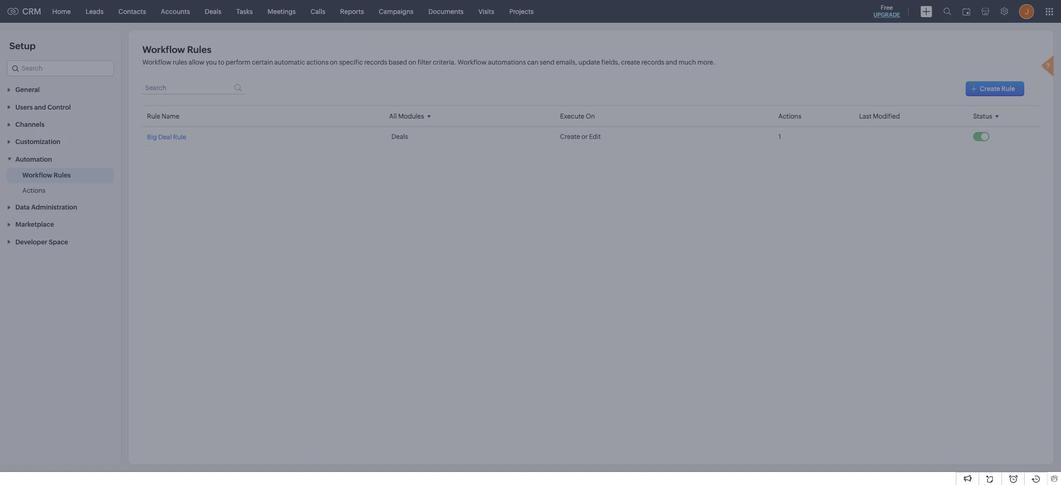 Task type: locate. For each thing, give the bounding box(es) containing it.
0 horizontal spatial create
[[560, 133, 580, 141]]

criteria.
[[433, 59, 457, 66]]

leads
[[86, 8, 104, 15]]

None button
[[636, 53, 664, 67]]

actions
[[779, 112, 802, 120], [22, 187, 45, 194]]

0 vertical spatial create
[[980, 85, 1001, 93]]

can
[[527, 59, 539, 66]]

deal
[[158, 134, 172, 141]]

rule
[[1002, 85, 1016, 93], [147, 112, 160, 120], [173, 134, 186, 141]]

search element
[[938, 0, 957, 23]]

create menu element
[[915, 0, 938, 23]]

more.
[[698, 59, 716, 66]]

workflow rules up the actions link
[[22, 172, 71, 179]]

2 records from the left
[[642, 59, 665, 66]]

rules up "allow"
[[187, 44, 212, 55]]

be
[[528, 10, 539, 21]]

0 horizontal spatial on
[[330, 59, 338, 66]]

workflow up the actions link
[[22, 172, 52, 179]]

0 vertical spatial perform
[[569, 28, 594, 36]]

records left based
[[364, 59, 387, 66]]

this
[[595, 28, 606, 36]]

accounts
[[161, 8, 190, 15]]

records left and
[[642, 59, 665, 66]]

upgrade
[[874, 12, 901, 18]]

actions up 1
[[779, 112, 802, 120]]

1 vertical spatial create
[[560, 133, 580, 141]]

free
[[881, 4, 893, 11]]

on
[[330, 59, 338, 66], [409, 59, 416, 66]]

send
[[540, 59, 555, 66]]

tasks link
[[229, 0, 260, 23]]

workflow rules inside automation region
[[22, 172, 71, 179]]

rules
[[187, 44, 212, 55], [54, 172, 71, 179]]

1 horizontal spatial deals
[[392, 133, 408, 141]]

create inside button
[[980, 85, 1001, 93]]

1 vertical spatial rules
[[54, 172, 71, 179]]

administrator.
[[485, 36, 528, 43]]

automations
[[488, 59, 526, 66]]

much
[[679, 59, 696, 66]]

operation.
[[607, 28, 639, 36]]

0 horizontal spatial to
[[218, 59, 225, 66]]

1 horizontal spatial records
[[642, 59, 665, 66]]

0 horizontal spatial workflow rules
[[22, 172, 71, 179]]

profile image
[[1020, 4, 1035, 19]]

permissions
[[523, 28, 560, 36]]

create rule button
[[966, 81, 1025, 96]]

rules down automation 'dropdown button'
[[54, 172, 71, 179]]

1 horizontal spatial to
[[561, 28, 568, 36]]

campaigns
[[379, 8, 414, 15]]

0 horizontal spatial records
[[364, 59, 387, 66]]

1 horizontal spatial perform
[[569, 28, 594, 36]]

perform left this
[[569, 28, 594, 36]]

1 horizontal spatial actions
[[779, 112, 802, 120]]

automation button
[[0, 150, 121, 168]]

create rule
[[980, 85, 1016, 93]]

actions down workflow rules link
[[22, 187, 45, 194]]

to
[[561, 28, 568, 36], [218, 59, 225, 66]]

workflow rules allow you to perform certain automatic actions on specific records based on filter criteria. workflow automations can send emails, update fields, create records and much more.
[[142, 59, 716, 66]]

to right you
[[218, 59, 225, 66]]

contacts link
[[111, 0, 154, 23]]

last modified
[[860, 112, 900, 120]]

documents
[[429, 8, 464, 15]]

perform
[[569, 28, 594, 36], [226, 59, 251, 66]]

1 horizontal spatial create
[[980, 85, 1001, 93]]

deals
[[205, 8, 221, 15], [392, 133, 408, 141]]

on right actions
[[330, 59, 338, 66]]

1 vertical spatial to
[[218, 59, 225, 66]]

1 horizontal spatial on
[[409, 59, 416, 66]]

create for create or edit
[[560, 133, 580, 141]]

your
[[470, 36, 484, 43]]

you
[[206, 59, 217, 66]]

2 horizontal spatial rule
[[1002, 85, 1016, 93]]

0 horizontal spatial deals
[[205, 8, 221, 15]]

records
[[364, 59, 387, 66], [642, 59, 665, 66]]

2 vertical spatial rule
[[173, 134, 186, 141]]

rule name
[[147, 112, 179, 120]]

workflow rules
[[142, 44, 212, 55], [22, 172, 71, 179]]

workflow
[[142, 44, 185, 55], [142, 59, 171, 66], [458, 59, 487, 66], [22, 172, 52, 179]]

fields,
[[602, 59, 620, 66]]

calendar image
[[963, 8, 971, 15]]

to down performed.
[[561, 28, 568, 36]]

0 vertical spatial to
[[561, 28, 568, 36]]

calls link
[[303, 0, 333, 23]]

workflow inside automation region
[[22, 172, 52, 179]]

workflow rules up rules
[[142, 44, 212, 55]]

projects link
[[502, 0, 541, 23]]

contact
[[445, 36, 469, 43]]

0 horizontal spatial rules
[[54, 172, 71, 179]]

projects
[[509, 8, 534, 15]]

execute on
[[560, 112, 595, 120]]

create for create rule
[[980, 85, 1001, 93]]

0 horizontal spatial actions
[[22, 187, 45, 194]]

campaigns link
[[372, 0, 421, 23]]

create or edit
[[560, 133, 601, 141]]

name
[[162, 112, 179, 120]]

setup
[[9, 40, 36, 51]]

automation
[[15, 156, 52, 163]]

on left filter
[[409, 59, 416, 66]]

1 records from the left
[[364, 59, 387, 66]]

contacts
[[118, 8, 146, 15]]

big
[[147, 134, 157, 141]]

0 vertical spatial rule
[[1002, 85, 1016, 93]]

sufficient
[[494, 28, 522, 36]]

automatic
[[274, 59, 305, 66]]

based
[[389, 59, 407, 66]]

1 vertical spatial perform
[[226, 59, 251, 66]]

actions link
[[22, 186, 45, 195]]

perform left the certain
[[226, 59, 251, 66]]

1 vertical spatial workflow rules
[[22, 172, 71, 179]]

workflow up rules
[[142, 44, 185, 55]]

0 horizontal spatial rule
[[147, 112, 160, 120]]

rules
[[173, 59, 187, 66]]

0 vertical spatial rules
[[187, 44, 212, 55]]

filter
[[418, 59, 432, 66]]

1 vertical spatial actions
[[22, 187, 45, 194]]

0 vertical spatial workflow rules
[[142, 44, 212, 55]]



Task type: vqa. For each thing, say whether or not it's contained in the screenshot.
Workflow inside the Automation region
yes



Task type: describe. For each thing, give the bounding box(es) containing it.
performed.
[[541, 10, 592, 21]]

crm link
[[7, 7, 41, 16]]

big deal rule
[[147, 134, 186, 141]]

this action cannot be performed.
[[445, 10, 592, 21]]

documents link
[[421, 0, 471, 23]]

0 horizontal spatial perform
[[226, 59, 251, 66]]

reports link
[[333, 0, 372, 23]]

1
[[779, 133, 781, 141]]

actions
[[307, 59, 329, 66]]

0 vertical spatial actions
[[779, 112, 802, 120]]

1 vertical spatial deals
[[392, 133, 408, 141]]

search image
[[944, 7, 952, 15]]

not
[[466, 28, 477, 36]]

free upgrade
[[874, 4, 901, 18]]

edit
[[589, 133, 601, 141]]

1 horizontal spatial rules
[[187, 44, 212, 55]]

perform inside you do not have sufficient permissions to perform this operation. contact your administrator.
[[569, 28, 594, 36]]

deals link
[[197, 0, 229, 23]]

emails,
[[556, 59, 577, 66]]

meetings
[[268, 8, 296, 15]]

and
[[666, 59, 678, 66]]

leads link
[[78, 0, 111, 23]]

action
[[465, 10, 493, 21]]

rule inside button
[[1002, 85, 1016, 93]]

last
[[860, 112, 872, 120]]

2 on from the left
[[409, 59, 416, 66]]

0 vertical spatial deals
[[205, 8, 221, 15]]

tasks
[[236, 8, 253, 15]]

big deal rule link
[[147, 133, 186, 141]]

to inside you do not have sufficient permissions to perform this operation. contact your administrator.
[[561, 28, 568, 36]]

update
[[579, 59, 600, 66]]

this
[[445, 10, 463, 21]]

do
[[457, 28, 465, 36]]

visits link
[[471, 0, 502, 23]]

accounts link
[[154, 0, 197, 23]]

calls
[[311, 8, 325, 15]]

Search text field
[[142, 81, 245, 94]]

you
[[445, 28, 456, 36]]

1 vertical spatial rule
[[147, 112, 160, 120]]

rules inside automation region
[[54, 172, 71, 179]]

on
[[586, 112, 595, 120]]

create menu image
[[921, 6, 933, 17]]

allow
[[189, 59, 205, 66]]

profile element
[[1014, 0, 1040, 23]]

specific
[[339, 59, 363, 66]]

certain
[[252, 59, 273, 66]]

actions inside automation region
[[22, 187, 45, 194]]

execute
[[560, 112, 585, 120]]

home
[[52, 8, 71, 15]]

workflow left rules
[[142, 59, 171, 66]]

home link
[[45, 0, 78, 23]]

meetings link
[[260, 0, 303, 23]]

cannot
[[495, 10, 526, 21]]

workflow rules link
[[22, 171, 71, 180]]

reports
[[340, 8, 364, 15]]

create
[[621, 59, 640, 66]]

you do not have sufficient permissions to perform this operation. contact your administrator.
[[445, 28, 639, 43]]

1 on from the left
[[330, 59, 338, 66]]

1 horizontal spatial workflow rules
[[142, 44, 212, 55]]

1 horizontal spatial rule
[[173, 134, 186, 141]]

visits
[[479, 8, 495, 15]]

have
[[478, 28, 492, 36]]

automation region
[[0, 168, 121, 199]]

or
[[582, 133, 588, 141]]

modified
[[873, 112, 900, 120]]

crm
[[22, 7, 41, 16]]

workflow down your
[[458, 59, 487, 66]]



